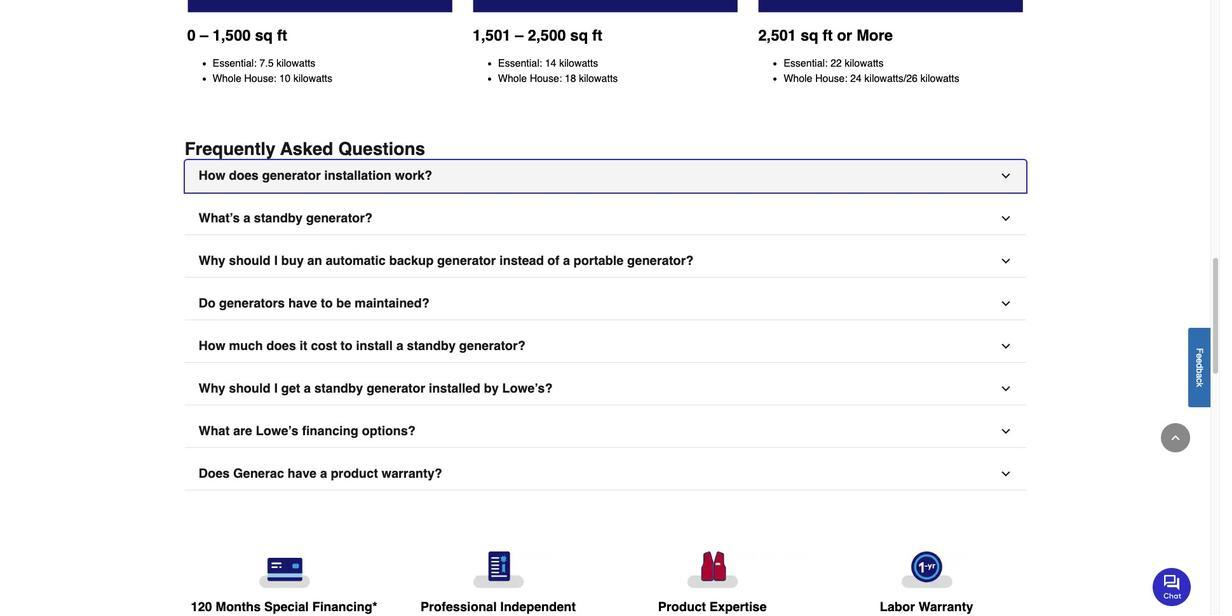 Task type: vqa. For each thing, say whether or not it's contained in the screenshot.
should inside the button
yes



Task type: locate. For each thing, give the bounding box(es) containing it.
a up k
[[1195, 373, 1205, 378]]

whole
[[213, 73, 241, 84], [498, 73, 527, 84], [784, 73, 813, 84]]

whole inside 'essential: 7.5 kilowatts whole house: 10 kilowatts'
[[213, 73, 241, 84]]

1 vertical spatial does
[[266, 339, 296, 353]]

0 horizontal spatial ft
[[277, 27, 287, 44]]

a
[[243, 211, 250, 226], [563, 254, 570, 268], [396, 339, 403, 353], [1195, 373, 1205, 378], [304, 381, 311, 396], [320, 466, 327, 481]]

whole down 1,501
[[498, 73, 527, 84]]

1 sq from the left
[[255, 27, 273, 44]]

3 essential: from the left
[[784, 58, 828, 69]]

sq right 2,500
[[570, 27, 588, 44]]

–
[[200, 27, 208, 44], [515, 27, 524, 44]]

kilowatts up 24
[[845, 58, 884, 69]]

should
[[229, 254, 271, 268], [229, 381, 271, 396]]

house: for 1,500
[[244, 73, 276, 84]]

a inside button
[[396, 339, 403, 353]]

why should i get a standby generator installed by lowe's? button
[[185, 373, 1026, 405]]

0 horizontal spatial generator
[[262, 168, 321, 183]]

1 vertical spatial how
[[199, 339, 225, 353]]

scroll to top element
[[1161, 423, 1190, 452]]

a dark blue credit card icon. image
[[187, 552, 381, 589]]

ft down an icon of a small house with a single-car garage.
[[592, 27, 602, 44]]

3 chevron down image from the top
[[999, 297, 1012, 310]]

2 essential: from the left
[[498, 58, 542, 69]]

2 chevron down image from the top
[[999, 255, 1012, 268]]

a blue 1-year labor warranty icon. image
[[830, 552, 1024, 589]]

how does generator installation work?
[[199, 168, 432, 183]]

2 how from the top
[[199, 339, 225, 353]]

financing*
[[312, 600, 377, 615]]

2 horizontal spatial whole
[[784, 73, 813, 84]]

essential: inside essential: 14 kilowatts whole house: 18 kilowatts
[[498, 58, 542, 69]]

house: down 14
[[530, 73, 562, 84]]

4 chevron down image from the top
[[999, 425, 1012, 438]]

2 house: from the left
[[530, 73, 562, 84]]

essential: inside 'essential: 7.5 kilowatts whole house: 10 kilowatts'
[[213, 58, 257, 69]]

whole down 1,500
[[213, 73, 241, 84]]

sq
[[255, 27, 273, 44], [570, 27, 588, 44], [801, 27, 818, 44]]

by
[[484, 381, 499, 396]]

what are lowe's financing options?
[[199, 424, 416, 438]]

1 i from the top
[[274, 254, 278, 268]]

0 horizontal spatial does
[[229, 168, 259, 183]]

ft left or
[[823, 27, 833, 44]]

whole for 1,501
[[498, 73, 527, 84]]

have
[[288, 296, 317, 311], [288, 466, 317, 481]]

2 ft from the left
[[592, 27, 602, 44]]

0 horizontal spatial standby
[[254, 211, 303, 226]]

maintained?
[[355, 296, 430, 311]]

why up "what"
[[199, 381, 225, 396]]

to
[[321, 296, 333, 311], [341, 339, 353, 353]]

5 chevron down image from the top
[[999, 468, 1012, 480]]

essential: down 0 – 1,500 sq ft
[[213, 58, 257, 69]]

a lowe's red vest icon. image
[[616, 552, 809, 588]]

chevron down image inside 'why should i get a standby generator installed by lowe's?' button
[[999, 383, 1012, 395]]

essential: 7.5 kilowatts whole house: 10 kilowatts
[[213, 58, 332, 84]]

labor
[[880, 600, 915, 615]]

it
[[300, 339, 307, 353]]

0 vertical spatial generator?
[[306, 211, 373, 226]]

chevron down image
[[999, 170, 1012, 182], [999, 255, 1012, 268], [999, 297, 1012, 310], [999, 425, 1012, 438], [999, 468, 1012, 480]]

1 horizontal spatial essential:
[[498, 58, 542, 69]]

2 horizontal spatial ft
[[823, 27, 833, 44]]

2 horizontal spatial sq
[[801, 27, 818, 44]]

house: inside 'essential: 7.5 kilowatts whole house: 10 kilowatts'
[[244, 73, 276, 84]]

3 chevron down image from the top
[[999, 383, 1012, 395]]

0 vertical spatial standby
[[254, 211, 303, 226]]

1 vertical spatial chevron down image
[[999, 340, 1012, 353]]

how down frequently
[[199, 168, 225, 183]]

1 horizontal spatial ft
[[592, 27, 602, 44]]

1 horizontal spatial –
[[515, 27, 524, 44]]

2 e from the top
[[1195, 358, 1205, 363]]

essential:
[[213, 58, 257, 69], [498, 58, 542, 69], [784, 58, 828, 69]]

generator? up by
[[459, 339, 526, 353]]

0 vertical spatial chevron down image
[[999, 212, 1012, 225]]

generator? up automatic
[[306, 211, 373, 226]]

3 sq from the left
[[801, 27, 818, 44]]

generator down frequently asked questions
[[262, 168, 321, 183]]

2 vertical spatial generator
[[367, 381, 425, 396]]

to right cost on the left of page
[[341, 339, 353, 353]]

2 horizontal spatial house:
[[815, 73, 848, 84]]

1 should from the top
[[229, 254, 271, 268]]

chevron down image inside how much does it cost to install a standby generator? button
[[999, 340, 1012, 353]]

1 chevron down image from the top
[[999, 212, 1012, 225]]

how inside button
[[199, 339, 225, 353]]

chevron down image inside the why should i buy an automatic backup generator instead of a portable generator? button
[[999, 255, 1012, 268]]

lowe's?
[[502, 381, 553, 396]]

house: down "22"
[[815, 73, 848, 84]]

how left much in the left of the page
[[199, 339, 225, 353]]

2 should from the top
[[229, 381, 271, 396]]

2 horizontal spatial generator?
[[627, 254, 694, 268]]

2 horizontal spatial essential:
[[784, 58, 828, 69]]

how inside button
[[199, 168, 225, 183]]

house:
[[244, 73, 276, 84], [530, 73, 562, 84], [815, 73, 848, 84]]

0 vertical spatial should
[[229, 254, 271, 268]]

2 i from the top
[[274, 381, 278, 396]]

does left it
[[266, 339, 296, 353]]

– right 1,501
[[515, 27, 524, 44]]

1 how from the top
[[199, 168, 225, 183]]

house: for 2,500
[[530, 73, 562, 84]]

generator?
[[306, 211, 373, 226], [627, 254, 694, 268], [459, 339, 526, 353]]

an
[[307, 254, 322, 268]]

generator up options?
[[367, 381, 425, 396]]

generator right backup
[[437, 254, 496, 268]]

1 vertical spatial i
[[274, 381, 278, 396]]

0 vertical spatial why
[[199, 254, 225, 268]]

2 why from the top
[[199, 381, 225, 396]]

0 horizontal spatial –
[[200, 27, 208, 44]]

chevron down image for lowe's?
[[999, 383, 1012, 395]]

i left get
[[274, 381, 278, 396]]

0 horizontal spatial sq
[[255, 27, 273, 44]]

a right get
[[304, 381, 311, 396]]

ft up 'essential: 7.5 kilowatts whole house: 10 kilowatts'
[[277, 27, 287, 44]]

1 horizontal spatial generator
[[367, 381, 425, 396]]

3 whole from the left
[[784, 73, 813, 84]]

are
[[233, 424, 252, 438]]

product expertise
[[658, 600, 767, 615]]

0 vertical spatial i
[[274, 254, 278, 268]]

1 horizontal spatial house:
[[530, 73, 562, 84]]

1 whole from the left
[[213, 73, 241, 84]]

2 vertical spatial generator?
[[459, 339, 526, 353]]

does
[[199, 466, 230, 481]]

1 chevron down image from the top
[[999, 170, 1012, 182]]

1 essential: from the left
[[213, 58, 257, 69]]

chevron down image
[[999, 212, 1012, 225], [999, 340, 1012, 353], [999, 383, 1012, 395]]

does down frequently
[[229, 168, 259, 183]]

i left the buy
[[274, 254, 278, 268]]

chevron down image inside does generac have a product warranty? button
[[999, 468, 1012, 480]]

0 horizontal spatial whole
[[213, 73, 241, 84]]

frequently
[[185, 138, 276, 159]]

house: inside essential: 14 kilowatts whole house: 18 kilowatts
[[530, 73, 562, 84]]

do generators have to be maintained?
[[199, 296, 430, 311]]

1 house: from the left
[[244, 73, 276, 84]]

chevron down image inside do generators have to be maintained? button
[[999, 297, 1012, 310]]

whole inside essential: 14 kilowatts whole house: 18 kilowatts
[[498, 73, 527, 84]]

i
[[274, 254, 278, 268], [274, 381, 278, 396]]

2,500
[[528, 27, 566, 44]]

0 horizontal spatial house:
[[244, 73, 276, 84]]

does inside button
[[266, 339, 296, 353]]

does inside button
[[229, 168, 259, 183]]

0 vertical spatial how
[[199, 168, 225, 183]]

sq right the "2,501"
[[801, 27, 818, 44]]

14
[[545, 58, 556, 69]]

generator
[[262, 168, 321, 183], [437, 254, 496, 268], [367, 381, 425, 396]]

generator? right portable at top
[[627, 254, 694, 268]]

have left 'be'
[[288, 296, 317, 311]]

does
[[229, 168, 259, 183], [266, 339, 296, 353]]

whole inside essential: 22 kilowatts whole house: 24 kilowatts/26 kilowatts
[[784, 73, 813, 84]]

have for generators
[[288, 296, 317, 311]]

whole down the "2,501"
[[784, 73, 813, 84]]

1 horizontal spatial to
[[341, 339, 353, 353]]

1,500
[[213, 27, 251, 44]]

1 vertical spatial generator
[[437, 254, 496, 268]]

months
[[216, 600, 261, 615]]

e up b on the right of page
[[1195, 358, 1205, 363]]

1 vertical spatial to
[[341, 339, 353, 353]]

1 ft from the left
[[277, 27, 287, 44]]

how
[[199, 168, 225, 183], [199, 339, 225, 353]]

have down the "what are lowe's financing options?"
[[288, 466, 317, 481]]

why up do
[[199, 254, 225, 268]]

1 horizontal spatial sq
[[570, 27, 588, 44]]

whole for 2,501
[[784, 73, 813, 84]]

sq for 1,500
[[255, 27, 273, 44]]

to left 'be'
[[321, 296, 333, 311]]

1 horizontal spatial whole
[[498, 73, 527, 84]]

independent
[[500, 600, 576, 615]]

essential: left 14
[[498, 58, 542, 69]]

standby inside button
[[407, 339, 456, 353]]

should up generators
[[229, 254, 271, 268]]

2 whole from the left
[[498, 73, 527, 84]]

a left product
[[320, 466, 327, 481]]

0 vertical spatial have
[[288, 296, 317, 311]]

1 vertical spatial should
[[229, 381, 271, 396]]

0 vertical spatial does
[[229, 168, 259, 183]]

what are lowe's financing options? button
[[185, 416, 1026, 448]]

standby up the buy
[[254, 211, 303, 226]]

0 horizontal spatial to
[[321, 296, 333, 311]]

should left get
[[229, 381, 271, 396]]

2 – from the left
[[515, 27, 524, 44]]

essential: left "22"
[[784, 58, 828, 69]]

a right install
[[396, 339, 403, 353]]

a dark blue background check icon. image
[[401, 552, 595, 588]]

1 horizontal spatial generator?
[[459, 339, 526, 353]]

install
[[356, 339, 393, 353]]

1 why from the top
[[199, 254, 225, 268]]

ft
[[277, 27, 287, 44], [592, 27, 602, 44], [823, 27, 833, 44]]

1 – from the left
[[200, 27, 208, 44]]

3 house: from the left
[[815, 73, 848, 84]]

0 horizontal spatial essential:
[[213, 58, 257, 69]]

22
[[831, 58, 842, 69]]

1 vertical spatial generator?
[[627, 254, 694, 268]]

sq up 7.5
[[255, 27, 273, 44]]

standby up installed
[[407, 339, 456, 353]]

why
[[199, 254, 225, 268], [199, 381, 225, 396]]

what's
[[199, 211, 240, 226]]

ft for 1,501 – 2,500 sq ft
[[592, 27, 602, 44]]

1 horizontal spatial does
[[266, 339, 296, 353]]

2 vertical spatial chevron down image
[[999, 383, 1012, 395]]

a right the of
[[563, 254, 570, 268]]

what
[[199, 424, 230, 438]]

2 vertical spatial standby
[[314, 381, 363, 396]]

2 chevron down image from the top
[[999, 340, 1012, 353]]

an icon of a large house with a two-car garage. image
[[758, 0, 1023, 13]]

standby up financing
[[314, 381, 363, 396]]

2 horizontal spatial generator
[[437, 254, 496, 268]]

kilowatts
[[276, 58, 315, 69], [559, 58, 598, 69], [845, 58, 884, 69], [293, 73, 332, 84], [579, 73, 618, 84], [920, 73, 959, 84]]

2,501 sq ft or more
[[758, 27, 893, 44]]

house: inside essential: 22 kilowatts whole house: 24 kilowatts/26 kilowatts
[[815, 73, 848, 84]]

1 vertical spatial have
[[288, 466, 317, 481]]

e up d
[[1195, 353, 1205, 358]]

2 sq from the left
[[570, 27, 588, 44]]

how for how does generator installation work?
[[199, 168, 225, 183]]

standby
[[254, 211, 303, 226], [407, 339, 456, 353], [314, 381, 363, 396]]

– right 0
[[200, 27, 208, 44]]

of
[[547, 254, 559, 268]]

1 vertical spatial standby
[[407, 339, 456, 353]]

house: down 7.5
[[244, 73, 276, 84]]

essential: inside essential: 22 kilowatts whole house: 24 kilowatts/26 kilowatts
[[784, 58, 828, 69]]

b
[[1195, 368, 1205, 373]]

1,501
[[473, 27, 511, 44]]

financing
[[302, 424, 358, 438]]

1 horizontal spatial standby
[[314, 381, 363, 396]]

how much does it cost to install a standby generator?
[[199, 339, 526, 353]]

2 horizontal spatial standby
[[407, 339, 456, 353]]

much
[[229, 339, 263, 353]]

1 vertical spatial why
[[199, 381, 225, 396]]

what's a standby generator? button
[[185, 203, 1026, 235]]

frequently asked questions
[[185, 138, 425, 159]]

0 vertical spatial to
[[321, 296, 333, 311]]



Task type: describe. For each thing, give the bounding box(es) containing it.
kilowatts right 18
[[579, 73, 618, 84]]

24
[[850, 73, 862, 84]]

k
[[1195, 382, 1205, 387]]

3 ft from the left
[[823, 27, 833, 44]]

d
[[1195, 363, 1205, 368]]

automatic
[[326, 254, 386, 268]]

questions
[[338, 138, 425, 159]]

should for buy
[[229, 254, 271, 268]]

backup
[[389, 254, 434, 268]]

generac
[[233, 466, 284, 481]]

asked
[[280, 138, 333, 159]]

why should i buy an automatic backup generator instead of a portable generator? button
[[185, 245, 1026, 278]]

to inside button
[[321, 296, 333, 311]]

a right what's
[[243, 211, 250, 226]]

labor warranty
[[880, 600, 973, 615]]

chevron down image inside the how does generator installation work? button
[[999, 170, 1012, 182]]

how much does it cost to install a standby generator? button
[[185, 330, 1026, 363]]

an icon of a small house with a single-car garage. image
[[473, 0, 738, 13]]

f e e d b a c k button
[[1188, 328, 1211, 407]]

f
[[1195, 348, 1205, 353]]

0 – 1,500 sq ft
[[187, 27, 287, 44]]

essential: for 1,500
[[213, 58, 257, 69]]

chevron down image for automatic
[[999, 255, 1012, 268]]

work?
[[395, 168, 432, 183]]

or
[[837, 27, 852, 44]]

2,501
[[758, 27, 796, 44]]

– for 1,501
[[515, 27, 524, 44]]

product
[[331, 466, 378, 481]]

10
[[279, 73, 291, 84]]

kilowatts right kilowatts/26
[[920, 73, 959, 84]]

chevron down image for maintained?
[[999, 297, 1012, 310]]

more
[[857, 27, 893, 44]]

warranty?
[[382, 466, 442, 481]]

ft for 0 – 1,500 sq ft
[[277, 27, 287, 44]]

do
[[199, 296, 216, 311]]

chat invite button image
[[1153, 567, 1192, 606]]

sq for 2,500
[[570, 27, 588, 44]]

essential: for ft
[[784, 58, 828, 69]]

why for why should i get a standby generator installed by lowe's?
[[199, 381, 225, 396]]

icons of a table lamp, refrigerator and floor lamp. image
[[187, 0, 452, 13]]

kilowatts/26
[[865, 73, 918, 84]]

why for why should i buy an automatic backup generator instead of a portable generator?
[[199, 254, 225, 268]]

how for how much does it cost to install a standby generator?
[[199, 339, 225, 353]]

should for get
[[229, 381, 271, 396]]

i for buy
[[274, 254, 278, 268]]

get
[[281, 381, 300, 396]]

lowe's
[[256, 424, 298, 438]]

does generac have a product warranty? button
[[185, 458, 1026, 491]]

120 months special financing*
[[191, 600, 377, 615]]

have for generac
[[288, 466, 317, 481]]

1 e from the top
[[1195, 353, 1205, 358]]

does generac have a product warranty?
[[199, 466, 442, 481]]

1,501 – 2,500 sq ft
[[473, 27, 602, 44]]

chevron down image inside what's a standby generator? button
[[999, 212, 1012, 225]]

c
[[1195, 378, 1205, 382]]

professional independent
[[421, 600, 576, 615]]

expertise
[[710, 600, 767, 615]]

a inside button
[[1195, 373, 1205, 378]]

chevron up image
[[1169, 432, 1182, 444]]

0
[[187, 27, 196, 44]]

essential: 22 kilowatts whole house: 24 kilowatts/26 kilowatts
[[784, 58, 959, 84]]

generators
[[219, 296, 285, 311]]

be
[[336, 296, 351, 311]]

professional
[[421, 600, 497, 615]]

portable
[[574, 254, 624, 268]]

7.5
[[259, 58, 274, 69]]

buy
[[281, 254, 304, 268]]

i for get
[[274, 381, 278, 396]]

kilowatts up 18
[[559, 58, 598, 69]]

to inside button
[[341, 339, 353, 353]]

warranty
[[919, 600, 973, 615]]

why should i get a standby generator installed by lowe's?
[[199, 381, 553, 396]]

why should i buy an automatic backup generator instead of a portable generator?
[[199, 254, 694, 268]]

product
[[658, 600, 706, 615]]

0 horizontal spatial generator?
[[306, 211, 373, 226]]

what's a standby generator?
[[199, 211, 373, 226]]

chevron down image inside what are lowe's financing options? button
[[999, 425, 1012, 438]]

house: for ft
[[815, 73, 848, 84]]

0 vertical spatial generator
[[262, 168, 321, 183]]

installation
[[324, 168, 391, 183]]

chevron down image for generator?
[[999, 340, 1012, 353]]

18
[[565, 73, 576, 84]]

how does generator installation work? button
[[185, 160, 1026, 193]]

installed
[[429, 381, 480, 396]]

special
[[264, 600, 309, 615]]

essential: 14 kilowatts whole house: 18 kilowatts
[[498, 58, 618, 84]]

do generators have to be maintained? button
[[185, 288, 1026, 320]]

f e e d b a c k
[[1195, 348, 1205, 387]]

options?
[[362, 424, 416, 438]]

essential: for 2,500
[[498, 58, 542, 69]]

kilowatts right 10
[[293, 73, 332, 84]]

chevron down image for warranty?
[[999, 468, 1012, 480]]

generator? inside button
[[459, 339, 526, 353]]

kilowatts up 10
[[276, 58, 315, 69]]

cost
[[311, 339, 337, 353]]

120
[[191, 600, 212, 615]]

instead
[[499, 254, 544, 268]]

– for 0
[[200, 27, 208, 44]]

whole for 0
[[213, 73, 241, 84]]



